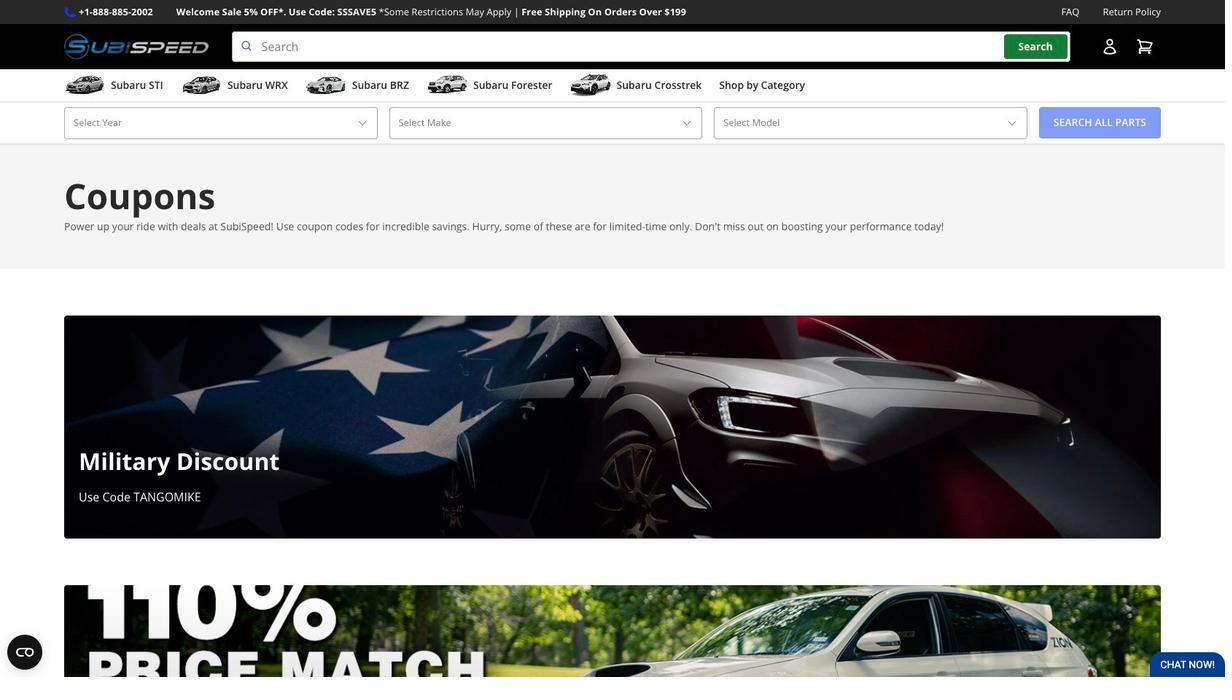 Task type: locate. For each thing, give the bounding box(es) containing it.
a subaru wrx thumbnail image image
[[181, 74, 222, 96]]

a subaru forester thumbnail image image
[[427, 74, 468, 96]]

open widget image
[[7, 635, 42, 670]]

button image
[[1101, 38, 1119, 56]]

subispeed logo image
[[64, 31, 208, 62]]

Select Year button
[[64, 107, 378, 139]]

Select Make button
[[389, 107, 703, 139]]



Task type: describe. For each thing, give the bounding box(es) containing it.
a subaru brz thumbnail image image
[[305, 74, 346, 96]]

select make image
[[681, 117, 693, 129]]

search input field
[[232, 31, 1071, 62]]

a subaru sti thumbnail image image
[[64, 74, 105, 96]]

a subaru crosstrek thumbnail image image
[[570, 74, 611, 96]]

select year image
[[356, 117, 368, 129]]

Select Model button
[[714, 107, 1028, 139]]

select model image
[[1006, 117, 1018, 129]]



Task type: vqa. For each thing, say whether or not it's contained in the screenshot.
Subispeed logo
yes



